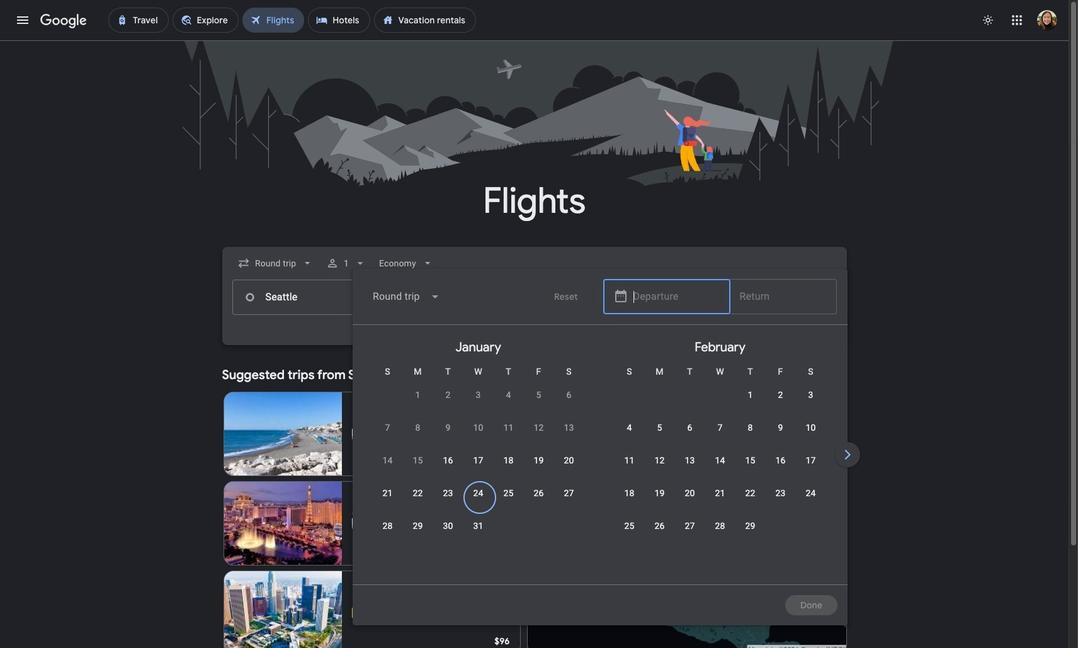 Task type: vqa. For each thing, say whether or not it's contained in the screenshot.
grid
yes



Task type: describe. For each thing, give the bounding box(es) containing it.
grid inside flight search field
[[357, 330, 1078, 592]]

fri, jan 26 element
[[534, 487, 544, 499]]

sun, jan 14 element
[[383, 454, 393, 467]]

tue, jan 30 element
[[443, 520, 453, 532]]

tue, feb 13 element
[[685, 454, 695, 467]]

wed, feb 28 element
[[715, 520, 725, 532]]

sun, feb 18 element
[[624, 487, 635, 499]]

2 row group from the left
[[599, 330, 841, 579]]

sat, jan 13 element
[[564, 421, 574, 434]]

mon, jan 22 element
[[413, 487, 423, 499]]

tue, jan 16 element
[[443, 454, 453, 467]]

sat, feb 17 element
[[806, 454, 816, 467]]

sat, feb 10 element
[[806, 421, 816, 434]]

thu, jan 11 element
[[503, 421, 514, 434]]

change appearance image
[[973, 5, 1003, 35]]

tue, feb 20 element
[[685, 487, 695, 499]]

thu, feb 1 element
[[748, 389, 753, 401]]

row down "tue, feb 20" element in the right bottom of the page
[[614, 514, 765, 550]]

mon, feb 5 element
[[657, 421, 662, 434]]

fri, feb 23 element
[[776, 487, 786, 499]]

wed, feb 21 element
[[715, 487, 725, 499]]

row up wed, jan 10 "element"
[[403, 378, 584, 419]]

mon, jan 1 element
[[415, 389, 420, 401]]

row down tue, jan 23 element
[[373, 514, 493, 550]]

mon, feb 12 element
[[655, 454, 665, 467]]

thu, feb 8 element
[[748, 421, 753, 434]]

fri, feb 16 element
[[776, 454, 786, 467]]

sat, jan 20 element
[[564, 454, 574, 467]]

fri, jan 19 element
[[534, 454, 544, 467]]

tue, jan 9 element
[[446, 421, 451, 434]]

spirit image
[[352, 608, 362, 618]]



Task type: locate. For each thing, give the bounding box(es) containing it.
row up fri, feb 9 element at the bottom
[[735, 378, 826, 419]]

fri, feb 9 element
[[778, 421, 783, 434]]

wed, jan 17 element
[[473, 454, 483, 467]]

sat, jan 6 element
[[566, 389, 572, 401]]

1 row group from the left
[[357, 330, 599, 579]]

thu, jan 25 element
[[503, 487, 514, 499]]

row up wed, feb 14 element
[[614, 416, 826, 452]]

wed, jan 31 element
[[473, 520, 483, 532]]

sun, feb 4 element
[[627, 421, 632, 434]]

none text field inside flight search field
[[232, 280, 410, 315]]

tue, jan 23 element
[[443, 487, 453, 499]]

sat, jan 27 element
[[564, 487, 574, 499]]

wed, feb 14 element
[[715, 454, 725, 467]]

thu, feb 22 element
[[745, 487, 755, 499]]

mon, jan 29 element
[[413, 520, 423, 532]]

wed, jan 3 element
[[476, 389, 481, 401]]

sun, jan 21 element
[[383, 487, 393, 499]]

fri, feb 2 element
[[778, 389, 783, 401]]

sun, jan 28 element
[[383, 520, 393, 532]]

row up "wed, feb 28" element at the bottom right of page
[[614, 481, 826, 517]]

thu, jan 4 element
[[506, 389, 511, 401]]

sat, feb 24 element
[[806, 487, 816, 499]]

mon, jan 15 element
[[413, 454, 423, 467]]

row group
[[357, 330, 599, 579], [599, 330, 841, 579], [841, 330, 1078, 579]]

wed, jan 10 element
[[473, 421, 483, 434]]

tue, jan 2 element
[[446, 389, 451, 401]]

mon, feb 26 element
[[655, 520, 665, 532]]

row up wed, jan 24 element
[[373, 448, 584, 484]]

thu, feb 15 element
[[745, 454, 755, 467]]

row up wed, jan 17 element
[[373, 416, 584, 452]]

96 US dollars text field
[[495, 635, 510, 647]]

sun, feb 25 element
[[624, 520, 635, 532]]

wed, jan 24 element
[[473, 487, 483, 499]]

mon, jan 8 element
[[415, 421, 420, 434]]

fri, jan 12 element
[[534, 421, 544, 434]]

tue, feb 27 element
[[685, 520, 695, 532]]

fri, jan 5 element
[[536, 389, 541, 401]]

thu, jan 18 element
[[503, 454, 514, 467]]

198 US dollars text field
[[491, 457, 510, 468]]

sun, feb 11 element
[[624, 454, 635, 467]]

row
[[403, 378, 584, 419], [735, 378, 826, 419], [373, 416, 584, 452], [614, 416, 826, 452], [373, 448, 584, 484], [614, 448, 826, 484], [373, 481, 584, 517], [614, 481, 826, 517], [373, 514, 493, 550], [614, 514, 765, 550]]

sun, jan 7 element
[[385, 421, 390, 434]]

grid
[[357, 330, 1078, 592]]

next image
[[832, 440, 862, 470]]

None field
[[232, 252, 319, 275], [374, 252, 439, 275], [362, 282, 450, 312], [232, 252, 319, 275], [374, 252, 439, 275], [362, 282, 450, 312]]

tue, feb 6 element
[[687, 421, 692, 434]]

row up wed, jan 31 element
[[373, 481, 584, 517]]

thu, feb 29 element
[[745, 520, 755, 532]]

main menu image
[[15, 13, 30, 28]]

suggested trips from seattle region
[[222, 360, 847, 648]]

Flight search field
[[212, 247, 1078, 625]]

wed, feb 7 element
[[718, 421, 723, 434]]

Departure text field
[[633, 280, 720, 314], [633, 280, 720, 314]]

None text field
[[232, 280, 410, 315]]

mon, feb 19 element
[[655, 487, 665, 499]]

Return text field
[[740, 280, 827, 314], [739, 280, 826, 314]]

row up wed, feb 21 "element"
[[614, 448, 826, 484]]

3 row group from the left
[[841, 330, 1078, 579]]

sat, feb 3 element
[[808, 389, 813, 401]]



